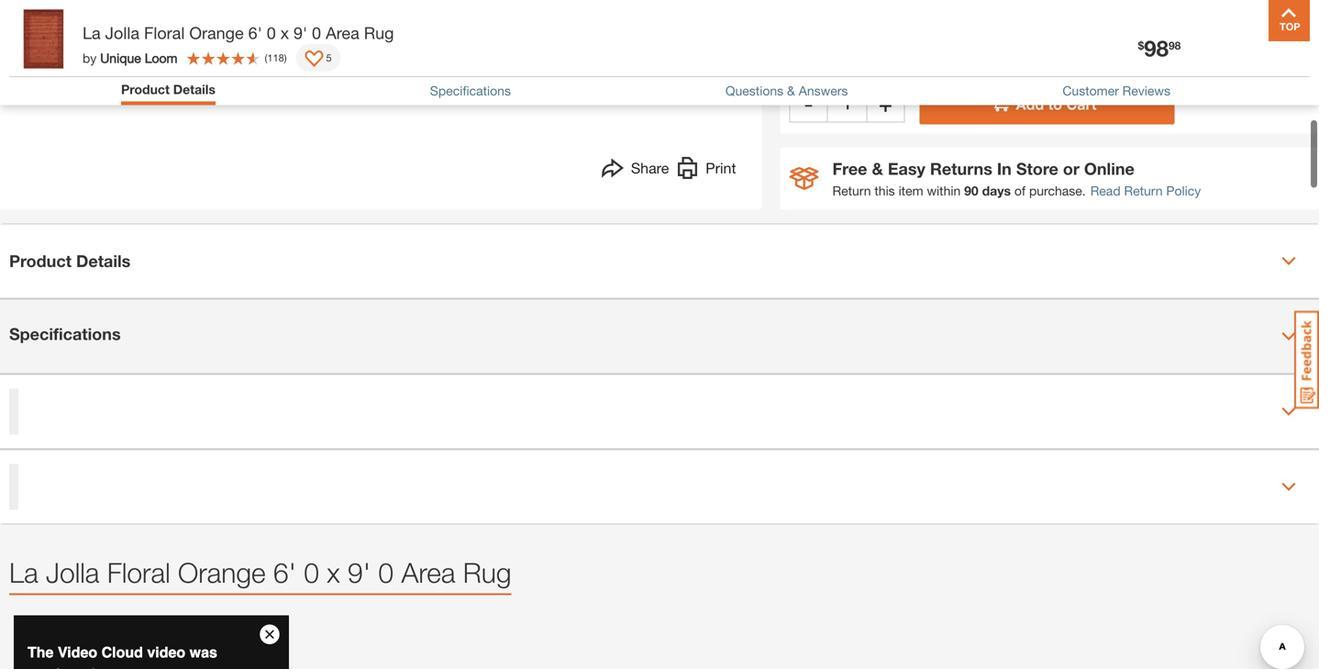 Task type: locate. For each thing, give the bounding box(es) containing it.
specifications button
[[430, 83, 511, 98], [430, 83, 511, 98], [0, 299, 1320, 373]]

hover image to zoom button
[[150, 0, 700, 95]]

product details button
[[121, 82, 216, 100], [121, 82, 216, 97], [0, 224, 1320, 298]]

return right read
[[1125, 183, 1163, 198]]

& up this
[[872, 159, 884, 178]]

1 vertical spatial rug
[[463, 556, 512, 589]]

reviews
[[1123, 83, 1171, 98]]

0 horizontal spatial return
[[833, 183, 871, 198]]

1 vertical spatial to
[[1049, 95, 1063, 113]]

1 vertical spatial product
[[9, 251, 72, 271]]

add
[[1017, 95, 1045, 113]]

x
[[281, 23, 289, 43], [327, 556, 340, 589]]

5
[[326, 52, 332, 64]]

98
[[1145, 35, 1169, 61], [1169, 39, 1181, 52]]

0 vertical spatial rug
[[364, 23, 394, 43]]

0 vertical spatial specifications
[[430, 83, 511, 98]]

orange
[[189, 23, 244, 43], [178, 556, 266, 589]]

share
[[631, 159, 669, 176]]

product details
[[121, 82, 216, 97], [9, 251, 131, 271]]

None field
[[828, 84, 867, 122]]

hover
[[362, 78, 397, 93]]

questions & answers
[[726, 83, 848, 98]]

to left zoom
[[439, 78, 451, 93]]

customer
[[1063, 83, 1119, 98]]

hover image to zoom
[[362, 78, 488, 93]]

0 horizontal spatial 9'
[[294, 23, 307, 43]]

2 caret image from the top
[[1282, 404, 1297, 419]]

1 vertical spatial product details
[[9, 251, 131, 271]]

1 vertical spatial x
[[327, 556, 340, 589]]

zoom
[[454, 78, 488, 93]]

1 vertical spatial 6'
[[273, 556, 296, 589]]

6'
[[248, 23, 262, 43], [273, 556, 296, 589]]

& inside the free & easy returns in store or online return this item within 90 days of purchase. read return policy
[[872, 159, 884, 178]]

0 vertical spatial jolla
[[105, 23, 140, 43]]

la
[[83, 23, 101, 43], [9, 556, 38, 589]]

product
[[121, 82, 170, 97], [9, 251, 72, 271]]

1 horizontal spatial details
[[173, 82, 216, 97]]

within
[[927, 183, 961, 198]]

0 vertical spatial &
[[787, 83, 796, 98]]

add to cart
[[1017, 95, 1097, 113]]

1 horizontal spatial 9'
[[348, 556, 371, 589]]

5 button
[[296, 44, 341, 72]]

1 vertical spatial details
[[76, 251, 131, 271]]

cart
[[1067, 95, 1097, 113]]

la jolla floral orange 6' 0 x 9' 0 area rug
[[83, 23, 394, 43], [9, 556, 512, 589]]

of
[[1015, 183, 1026, 198]]

read return policy link
[[1091, 181, 1202, 200]]

0 horizontal spatial 6'
[[248, 23, 262, 43]]

to
[[439, 78, 451, 93], [1049, 95, 1063, 113]]

1 horizontal spatial x
[[327, 556, 340, 589]]

1 vertical spatial jolla
[[46, 556, 99, 589]]

questions & answers button
[[726, 83, 848, 98], [726, 83, 848, 98]]

icon image
[[790, 167, 819, 190]]

return down free at the top
[[833, 183, 871, 198]]

1 vertical spatial area
[[401, 556, 456, 589]]

1 vertical spatial caret image
[[1282, 404, 1297, 419]]

0 vertical spatial product
[[121, 82, 170, 97]]

98 up reviews
[[1145, 35, 1169, 61]]

0 horizontal spatial area
[[326, 23, 360, 43]]

caret image
[[1282, 329, 1297, 344], [1282, 404, 1297, 419]]

1 vertical spatial caret image
[[1282, 479, 1297, 494]]

1 vertical spatial floral
[[107, 556, 170, 589]]

0 vertical spatial la
[[83, 23, 101, 43]]

&
[[787, 83, 796, 98], [872, 159, 884, 178]]

1 horizontal spatial return
[[1125, 183, 1163, 198]]

to right add
[[1049, 95, 1063, 113]]

(
[[265, 52, 267, 64]]

0 horizontal spatial jolla
[[46, 556, 99, 589]]

1 vertical spatial &
[[872, 159, 884, 178]]

add to cart button
[[920, 84, 1175, 124]]

0 vertical spatial 9'
[[294, 23, 307, 43]]

in
[[997, 159, 1012, 178]]

0 vertical spatial caret image
[[1282, 329, 1297, 344]]

1 horizontal spatial to
[[1049, 95, 1063, 113]]

caret image
[[1282, 254, 1297, 268], [1282, 479, 1297, 494]]

specifications
[[430, 83, 511, 98], [9, 324, 121, 344]]

1 vertical spatial specifications
[[9, 324, 121, 344]]

+ button
[[867, 84, 905, 122]]

by
[[83, 50, 97, 65]]

1 horizontal spatial rug
[[463, 556, 512, 589]]

purchase.
[[1030, 183, 1086, 198]]

9'
[[294, 23, 307, 43], [348, 556, 371, 589]]

0 horizontal spatial la
[[9, 556, 38, 589]]

rust red unique loom area rugs 3115842 c3.4 image
[[22, 15, 103, 96]]

1 horizontal spatial &
[[872, 159, 884, 178]]

details
[[173, 82, 216, 97], [76, 251, 131, 271]]

1 horizontal spatial specifications
[[430, 83, 511, 98]]

0 vertical spatial to
[[439, 78, 451, 93]]

customer reviews button
[[1063, 83, 1171, 98], [1063, 83, 1171, 98]]

item
[[899, 183, 924, 198]]

0 vertical spatial caret image
[[1282, 254, 1297, 268]]

print
[[706, 159, 736, 176]]

0 horizontal spatial product
[[9, 251, 72, 271]]

0 horizontal spatial &
[[787, 83, 796, 98]]

$ 98 98
[[1139, 35, 1181, 61]]

floral
[[144, 23, 185, 43], [107, 556, 170, 589]]

read
[[1091, 183, 1121, 198]]

area
[[326, 23, 360, 43], [401, 556, 456, 589]]

1 return from the left
[[833, 183, 871, 198]]

( 118 )
[[265, 52, 287, 64]]

)
[[284, 52, 287, 64]]

0 vertical spatial product details
[[121, 82, 216, 97]]

0 vertical spatial 6'
[[248, 23, 262, 43]]

rug
[[364, 23, 394, 43], [463, 556, 512, 589]]

return
[[833, 183, 871, 198], [1125, 183, 1163, 198]]

1 horizontal spatial area
[[401, 556, 456, 589]]

jolla
[[105, 23, 140, 43], [46, 556, 99, 589]]

online
[[1085, 159, 1135, 178]]

customer reviews
[[1063, 83, 1171, 98]]

0 vertical spatial x
[[281, 23, 289, 43]]

or
[[1064, 159, 1080, 178]]

1 caret image from the top
[[1282, 254, 1297, 268]]

98 right $
[[1169, 39, 1181, 52]]

0
[[267, 23, 276, 43], [312, 23, 321, 43], [304, 556, 319, 589], [378, 556, 394, 589]]

store
[[1017, 159, 1059, 178]]

& left -
[[787, 83, 796, 98]]

days
[[983, 183, 1011, 198]]

0 horizontal spatial x
[[281, 23, 289, 43]]

98 inside $ 98 98
[[1169, 39, 1181, 52]]

+
[[879, 90, 893, 116]]

& for questions
[[787, 83, 796, 98]]



Task type: describe. For each thing, give the bounding box(es) containing it.
answers
[[799, 83, 848, 98]]

-
[[805, 90, 813, 116]]

1 horizontal spatial product
[[121, 82, 170, 97]]

0 vertical spatial orange
[[189, 23, 244, 43]]

1 vertical spatial la jolla floral orange 6' 0 x 9' 0 area rug
[[9, 556, 512, 589]]

product image image
[[14, 9, 73, 69]]

90
[[965, 183, 979, 198]]

1 caret image from the top
[[1282, 329, 1297, 344]]

loom
[[145, 50, 178, 65]]

0 vertical spatial la jolla floral orange 6' 0 x 9' 0 area rug
[[83, 23, 394, 43]]

1 vertical spatial orange
[[178, 556, 266, 589]]

1 horizontal spatial la
[[83, 23, 101, 43]]

0 horizontal spatial to
[[439, 78, 451, 93]]

top button
[[1269, 0, 1311, 41]]

policy
[[1167, 183, 1202, 198]]

questions
[[726, 83, 784, 98]]

free
[[833, 159, 868, 178]]

display image
[[305, 50, 324, 69]]

& for free
[[872, 159, 884, 178]]

this
[[875, 183, 895, 198]]

by unique loom
[[83, 50, 178, 65]]

returns
[[930, 159, 993, 178]]

118
[[267, 52, 284, 64]]

image
[[400, 78, 436, 93]]

0 vertical spatial area
[[326, 23, 360, 43]]

$
[[1139, 39, 1145, 52]]

share button
[[602, 157, 669, 184]]

1 vertical spatial la
[[9, 556, 38, 589]]

0 vertical spatial details
[[173, 82, 216, 97]]

1 vertical spatial 9'
[[348, 556, 371, 589]]

unique
[[100, 50, 141, 65]]

1 horizontal spatial jolla
[[105, 23, 140, 43]]

easy
[[888, 159, 926, 178]]

print button
[[677, 157, 736, 184]]

0 horizontal spatial specifications
[[9, 324, 121, 344]]

0 horizontal spatial details
[[76, 251, 131, 271]]

2 caret image from the top
[[1282, 479, 1297, 494]]

feedback link image
[[1295, 310, 1320, 409]]

2 return from the left
[[1125, 183, 1163, 198]]

free & easy returns in store or online return this item within 90 days of purchase. read return policy
[[833, 159, 1202, 198]]

- button
[[790, 84, 828, 122]]

0 vertical spatial floral
[[144, 23, 185, 43]]

1 horizontal spatial 6'
[[273, 556, 296, 589]]

0 horizontal spatial rug
[[364, 23, 394, 43]]



Task type: vqa. For each thing, say whether or not it's contained in the screenshot.
the shop corresponding to Shop Outdoor (Covered) Christmas Wreaths
no



